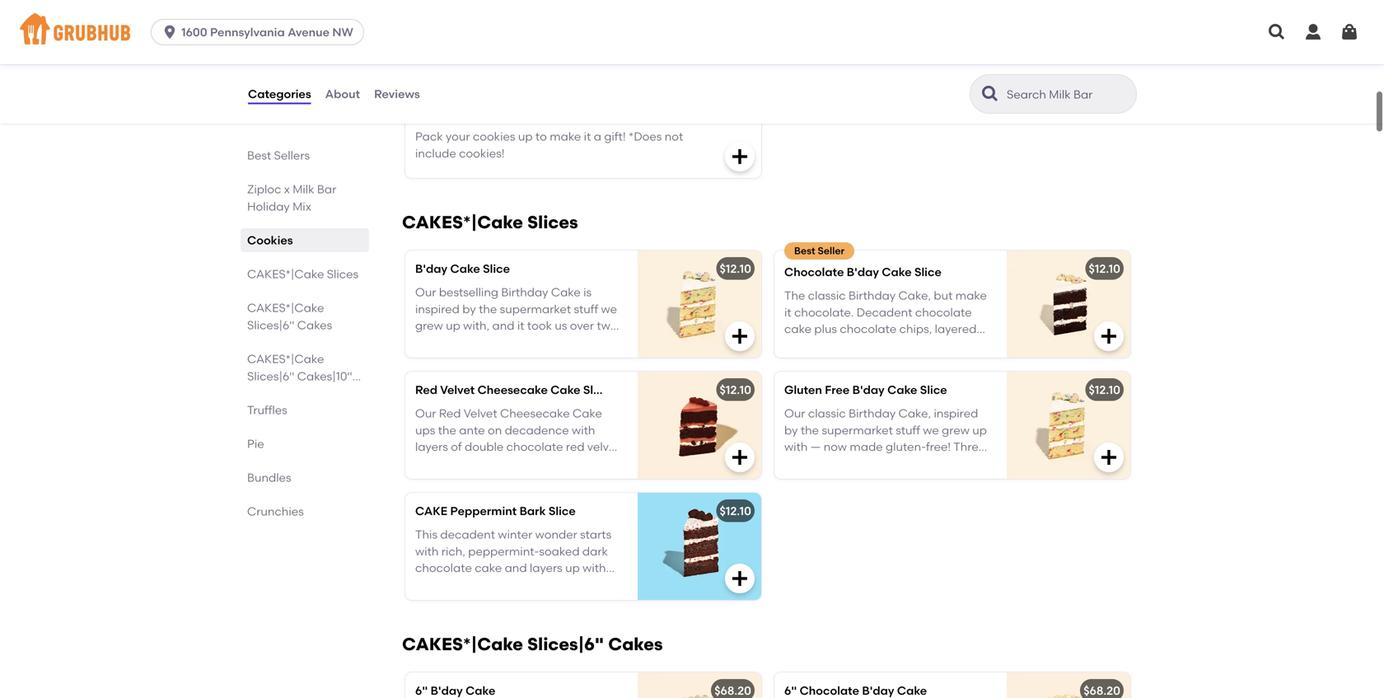 Task type: describe. For each thing, give the bounding box(es) containing it.
whole
[[415, 59, 448, 73]]

it
[[584, 129, 591, 144]]

*does
[[629, 129, 662, 144]]

red velvet cheesecake cake slice
[[415, 383, 610, 397]]

cakes|10"
[[297, 369, 352, 383]]

not
[[665, 129, 683, 144]]

include
[[415, 146, 456, 160]]

cakes*|cake inside cakes*|cake slices|6" cakes
[[247, 301, 324, 315]]

ups
[[415, 423, 435, 437]]

1 horizontal spatial slices
[[527, 212, 578, 233]]

x
[[284, 182, 290, 196]]

on
[[488, 423, 502, 437]]

silky
[[565, 59, 588, 73]]

pack
[[415, 129, 443, 144]]

pie
[[247, 437, 264, 451]]

b'day cake slice
[[415, 262, 510, 276]]

$12.10 for red velvet cheesecake cake slice
[[720, 383, 752, 397]]

chocolate down thing
[[448, 75, 505, 89]]

cake
[[415, 504, 448, 518]]

categories button
[[247, 64, 312, 124]]

best seller
[[794, 245, 845, 257]]

make
[[550, 129, 581, 144]]

$12.10 for cake peppermint bark slice
[[720, 504, 752, 518]]

gift!
[[604, 129, 626, 144]]

dipped
[[510, 59, 550, 73]]

chocolate down pretzels,
[[415, 25, 472, 39]]

truffles
[[247, 403, 287, 417]]

crunchies
[[247, 504, 304, 518]]

gluten
[[785, 383, 822, 397]]

cheesecake
[[518, 456, 586, 470]]

cake peppermint bark slice image
[[638, 493, 761, 600]]

seller
[[818, 245, 845, 257]]

$12.10 for gluten free b'day cake slice
[[1089, 383, 1121, 397]]

of
[[451, 440, 462, 454]]

bundles
[[247, 471, 291, 485]]

chocolate b'day cake slice image
[[1007, 251, 1131, 358]]

layers
[[415, 440, 448, 454]]

0 horizontal spatial red
[[440, 473, 459, 487]]

bark
[[577, 75, 602, 89]]

holiday
[[247, 199, 290, 213]]

peppermint
[[450, 504, 517, 518]]

pack your cookies up to make it a gift! *does not include cookies!
[[415, 129, 683, 160]]

cake
[[415, 456, 443, 470]]

about
[[325, 87, 360, 101]]

ziploc
[[247, 182, 281, 196]]

cakes*|cake slices|6" cakes|10" cakes truffles
[[247, 352, 352, 417]]

6" b'day cake
[[415, 684, 496, 698]]

gluten free b'day cake slice
[[785, 383, 947, 397]]

ante
[[459, 423, 485, 437]]

1600 pennsylvania avenue nw button
[[151, 19, 371, 45]]

slices|6" inside cakes*|cake slices|6" cakes|10" cakes truffles
[[247, 369, 295, 383]]

0 vertical spatial red
[[415, 383, 438, 397]]

caramel,
[[536, 8, 586, 22]]

cookies
[[473, 129, 515, 144]]

dark
[[415, 42, 441, 56]]

2 vertical spatial and
[[415, 473, 438, 487]]

mix
[[293, 199, 311, 213]]

best sellers
[[247, 148, 310, 162]]

gets
[[483, 59, 507, 73]]

free
[[825, 383, 850, 397]]

$12.10 for b'day cake slice
[[720, 262, 752, 276]]

bark
[[520, 504, 546, 518]]

white
[[415, 75, 446, 89]]

0 vertical spatial velvet
[[440, 383, 475, 397]]

combine
[[475, 25, 524, 39]]

1 vertical spatial chocolate
[[800, 684, 860, 698]]

and inside the pretzels, peppermint, caramel, and chocolate combine atop a crisp dark chocolate wafer before the whole thing gets dipped in silky white chocolate peppermint bark
[[589, 8, 611, 22]]

crumbs.
[[497, 473, 542, 487]]



Task type: locate. For each thing, give the bounding box(es) containing it.
6"
[[415, 684, 428, 698], [785, 684, 797, 698]]

cake peppermint bark slice
[[415, 504, 576, 518]]

best
[[247, 148, 271, 162], [794, 245, 816, 257]]

cakes up cakes|10"
[[297, 318, 332, 332]]

cakes*|cake inside cakes*|cake slices|6" cakes|10" cakes truffles
[[247, 352, 324, 366]]

2 6" from the left
[[785, 684, 797, 698]]

velvet inside the our red velvet cheesecake cake ups the ante on decadence with layers of double chocolate red velvet cake and frosting, cheesecake filling, and red velvet crumbs.
[[464, 406, 497, 420]]

6" chocolate b'day cake image
[[1007, 673, 1131, 698]]

1 vertical spatial cakes*|cake slices
[[247, 267, 359, 281]]

0 vertical spatial and
[[589, 8, 611, 22]]

best left the 'sellers' on the top of page
[[247, 148, 271, 162]]

velvet up filling,
[[587, 440, 620, 454]]

1 horizontal spatial cakes*|cake slices|6" cakes
[[402, 634, 663, 655]]

red
[[566, 440, 585, 454], [440, 473, 459, 487]]

1 6" from the left
[[415, 684, 428, 698]]

0 horizontal spatial a
[[557, 25, 564, 39]]

6" for 6" b'day cake
[[415, 684, 428, 698]]

pretzels, peppermint, caramel, and chocolate combine atop a crisp dark chocolate wafer before the whole thing gets dipped in silky white chocolate peppermint bark
[[415, 8, 611, 89]]

svg image
[[1267, 22, 1287, 42], [1304, 22, 1324, 42], [1340, 22, 1360, 42], [162, 24, 178, 40], [1099, 50, 1119, 70], [730, 327, 750, 346], [730, 448, 750, 467], [1099, 448, 1119, 467]]

milk
[[293, 182, 314, 196]]

chocolate
[[785, 265, 844, 279], [800, 684, 860, 698]]

best left seller
[[794, 245, 816, 257]]

1 vertical spatial slices
[[327, 267, 359, 281]]

gluten free b'day cake slice image
[[1007, 372, 1131, 479]]

2 horizontal spatial and
[[589, 8, 611, 22]]

reviews
[[374, 87, 420, 101]]

1 horizontal spatial cakes*|cake slices
[[402, 212, 578, 233]]

cakes up truffles
[[247, 387, 282, 401]]

$12.10
[[720, 262, 752, 276], [1089, 262, 1121, 276], [720, 383, 752, 397], [1089, 383, 1121, 397], [720, 504, 752, 518]]

svg image
[[730, 50, 750, 70], [730, 147, 750, 167], [1099, 327, 1119, 346], [730, 569, 750, 589]]

wafer
[[503, 42, 535, 56]]

and up crisp
[[589, 8, 611, 22]]

1 horizontal spatial best
[[794, 245, 816, 257]]

1600 pennsylvania avenue nw
[[181, 25, 353, 39]]

red down cake
[[440, 473, 459, 487]]

$68.20 for 6" b'day cake
[[715, 684, 752, 698]]

about button
[[324, 64, 361, 124]]

cake
[[450, 262, 480, 276], [882, 265, 912, 279], [551, 383, 581, 397], [888, 383, 918, 397], [573, 406, 602, 420], [466, 684, 496, 698], [897, 684, 927, 698]]

0 vertical spatial the
[[577, 42, 595, 56]]

avenue
[[288, 25, 330, 39]]

a for crisp
[[557, 25, 564, 39]]

1 vertical spatial cakes*|cake slices|6" cakes
[[402, 634, 663, 655]]

1 $68.20 from the left
[[715, 684, 752, 698]]

velvet down frosting,
[[462, 473, 494, 487]]

velvet
[[587, 440, 620, 454], [462, 473, 494, 487]]

double
[[465, 440, 504, 454]]

cakes*|cake slices|6" cakes
[[247, 301, 332, 332], [402, 634, 663, 655]]

the down crisp
[[577, 42, 595, 56]]

6" chocolate b'day cake
[[785, 684, 927, 698]]

1 vertical spatial red
[[440, 473, 459, 487]]

cheesecake
[[478, 383, 548, 397], [500, 406, 570, 420]]

1 vertical spatial best
[[794, 245, 816, 257]]

the up of
[[438, 423, 456, 437]]

atop
[[527, 25, 554, 39]]

red inside the our red velvet cheesecake cake ups the ante on decadence with layers of double chocolate red velvet cake and frosting, cheesecake filling, and red velvet crumbs.
[[439, 406, 461, 420]]

pretzels,
[[415, 8, 461, 22]]

0 horizontal spatial red
[[415, 383, 438, 397]]

before
[[538, 42, 574, 56]]

1 vertical spatial velvet
[[464, 406, 497, 420]]

decadence
[[505, 423, 569, 437]]

1 horizontal spatial red
[[439, 406, 461, 420]]

0 horizontal spatial $68.20
[[715, 684, 752, 698]]

pennsylvania
[[210, 25, 285, 39]]

in
[[553, 59, 562, 73]]

cakes inside cakes*|cake slices|6" cakes
[[297, 318, 332, 332]]

nw
[[332, 25, 353, 39]]

0 vertical spatial cakes*|cake slices|6" cakes
[[247, 301, 332, 332]]

our red velvet cheesecake cake ups the ante on decadence with layers of double chocolate red velvet cake and frosting, cheesecake filling, and red velvet crumbs.
[[415, 406, 621, 487]]

a down caramel, on the top left of the page
[[557, 25, 564, 39]]

$68.20
[[715, 684, 752, 698], [1084, 684, 1121, 698]]

1 horizontal spatial $68.20
[[1084, 684, 1121, 698]]

filling,
[[588, 456, 621, 470]]

best for best seller
[[794, 245, 816, 257]]

2 vertical spatial cakes
[[608, 634, 663, 655]]

red up our
[[415, 383, 438, 397]]

a inside the pretzels, peppermint, caramel, and chocolate combine atop a crisp dark chocolate wafer before the whole thing gets dipped in silky white chocolate peppermint bark
[[557, 25, 564, 39]]

cake inside the our red velvet cheesecake cake ups the ante on decadence with layers of double chocolate red velvet cake and frosting, cheesecake filling, and red velvet crumbs.
[[573, 406, 602, 420]]

a inside "pack your cookies up to make it a gift! *does not include cookies!"
[[594, 129, 602, 144]]

0 horizontal spatial slices
[[327, 267, 359, 281]]

and down of
[[445, 456, 468, 470]]

2 vertical spatial slices|6"
[[527, 634, 604, 655]]

peppermint
[[508, 75, 574, 89]]

cheesecake up decadence
[[500, 406, 570, 420]]

6" for 6" chocolate b'day cake
[[785, 684, 797, 698]]

velvet
[[440, 383, 475, 397], [464, 406, 497, 420]]

chocolate b'day cake slice
[[785, 265, 942, 279]]

0 horizontal spatial velvet
[[462, 473, 494, 487]]

our
[[415, 406, 436, 420]]

main navigation navigation
[[0, 0, 1385, 64]]

a for gift!
[[594, 129, 602, 144]]

1 horizontal spatial 6"
[[785, 684, 797, 698]]

0 vertical spatial cheesecake
[[478, 383, 548, 397]]

1 vertical spatial the
[[438, 423, 456, 437]]

pretzels, peppermint, caramel, and chocolate combine atop a crisp dark chocolate wafer before the whole thing gets dipped in silky white chocolate peppermint bark button
[[405, 0, 761, 89]]

categories
[[248, 87, 311, 101]]

b'day cake slice image
[[638, 251, 761, 358]]

slice
[[483, 262, 510, 276], [915, 265, 942, 279], [583, 383, 610, 397], [920, 383, 947, 397], [549, 504, 576, 518]]

0 vertical spatial slices|6"
[[247, 318, 295, 332]]

and
[[589, 8, 611, 22], [445, 456, 468, 470], [415, 473, 438, 487]]

0 horizontal spatial cakes*|cake slices|6" cakes
[[247, 301, 332, 332]]

chocolate up thing
[[444, 42, 500, 56]]

with
[[572, 423, 595, 437]]

cakes*|cake slices up b'day cake slice
[[402, 212, 578, 233]]

0 horizontal spatial 6"
[[415, 684, 428, 698]]

Search Milk Bar search field
[[1005, 87, 1132, 102]]

snap mini peppermint snap image
[[638, 0, 761, 81]]

1 horizontal spatial the
[[577, 42, 595, 56]]

frosting,
[[470, 456, 516, 470]]

svg image inside 1600 pennsylvania avenue nw button
[[162, 24, 178, 40]]

0 vertical spatial cakes*|cake slices
[[402, 212, 578, 233]]

0 vertical spatial velvet
[[587, 440, 620, 454]]

cakes*|cake slices down cookies
[[247, 267, 359, 281]]

the inside the our red velvet cheesecake cake ups the ante on decadence with layers of double chocolate red velvet cake and frosting, cheesecake filling, and red velvet crumbs.
[[438, 423, 456, 437]]

0 horizontal spatial cakes
[[247, 387, 282, 401]]

slices|6" inside cakes*|cake slices|6" cakes
[[247, 318, 295, 332]]

cakes
[[297, 318, 332, 332], [247, 387, 282, 401], [608, 634, 663, 655]]

a
[[557, 25, 564, 39], [594, 129, 602, 144]]

0 vertical spatial best
[[247, 148, 271, 162]]

2 $68.20 from the left
[[1084, 684, 1121, 698]]

to
[[536, 129, 547, 144]]

1 vertical spatial slices|6"
[[247, 369, 295, 383]]

sellers
[[274, 148, 310, 162]]

1 horizontal spatial velvet
[[587, 440, 620, 454]]

b'day
[[415, 262, 448, 276], [847, 265, 879, 279], [853, 383, 885, 397], [431, 684, 463, 698], [862, 684, 895, 698]]

red down the "with"
[[566, 440, 585, 454]]

$68.20 for 6" chocolate b'day cake
[[1084, 684, 1121, 698]]

0 horizontal spatial best
[[247, 148, 271, 162]]

0 horizontal spatial cakes*|cake slices
[[247, 267, 359, 281]]

1 vertical spatial red
[[439, 406, 461, 420]]

cakes*|cake slices
[[402, 212, 578, 233], [247, 267, 359, 281]]

1 vertical spatial a
[[594, 129, 602, 144]]

cakes inside cakes*|cake slices|6" cakes|10" cakes truffles
[[247, 387, 282, 401]]

the inside the pretzels, peppermint, caramel, and chocolate combine atop a crisp dark chocolate wafer before the whole thing gets dipped in silky white chocolate peppermint bark
[[577, 42, 595, 56]]

search icon image
[[981, 84, 1000, 104]]

0 vertical spatial cakes
[[297, 318, 332, 332]]

chocolate down decadence
[[507, 440, 563, 454]]

6" b'day cake image
[[638, 673, 761, 698]]

peppermint,
[[464, 8, 533, 22]]

1 horizontal spatial cakes
[[297, 318, 332, 332]]

0 vertical spatial red
[[566, 440, 585, 454]]

crisp
[[567, 25, 594, 39]]

red right our
[[439, 406, 461, 420]]

your
[[446, 129, 470, 144]]

chocolate
[[415, 25, 472, 39], [444, 42, 500, 56], [448, 75, 505, 89], [507, 440, 563, 454]]

1 horizontal spatial and
[[445, 456, 468, 470]]

bar
[[317, 182, 336, 196]]

cheesecake up 'on'
[[478, 383, 548, 397]]

1 horizontal spatial red
[[566, 440, 585, 454]]

1 horizontal spatial a
[[594, 129, 602, 144]]

ziploc x milk bar holiday mix
[[247, 182, 336, 213]]

a right the "it"
[[594, 129, 602, 144]]

cookies
[[247, 233, 293, 247]]

0 horizontal spatial and
[[415, 473, 438, 487]]

red
[[415, 383, 438, 397], [439, 406, 461, 420]]

reviews button
[[373, 64, 421, 124]]

1 vertical spatial cakes
[[247, 387, 282, 401]]

red velvet cheesecake cake slice image
[[638, 372, 761, 479]]

slices
[[527, 212, 578, 233], [327, 267, 359, 281]]

1600
[[181, 25, 207, 39]]

chocolate inside the our red velvet cheesecake cake ups the ante on decadence with layers of double chocolate red velvet cake and frosting, cheesecake filling, and red velvet crumbs.
[[507, 440, 563, 454]]

0 horizontal spatial the
[[438, 423, 456, 437]]

0 vertical spatial slices
[[527, 212, 578, 233]]

0 vertical spatial chocolate
[[785, 265, 844, 279]]

up
[[518, 129, 533, 144]]

pack your cookies up to make it a gift! *does not include cookies! button
[[405, 95, 761, 178]]

and down cake
[[415, 473, 438, 487]]

cheesecake inside the our red velvet cheesecake cake ups the ante on decadence with layers of double chocolate red velvet cake and frosting, cheesecake filling, and red velvet crumbs.
[[500, 406, 570, 420]]

1 vertical spatial velvet
[[462, 473, 494, 487]]

thing
[[451, 59, 480, 73]]

2 horizontal spatial cakes
[[608, 634, 663, 655]]

best for best sellers
[[247, 148, 271, 162]]

1 vertical spatial and
[[445, 456, 468, 470]]

cakes up 6" b'day cake image at the bottom of the page
[[608, 634, 663, 655]]

0 vertical spatial a
[[557, 25, 564, 39]]

cookies!
[[459, 146, 505, 160]]

1 vertical spatial cheesecake
[[500, 406, 570, 420]]



Task type: vqa. For each thing, say whether or not it's contained in the screenshot.
the bottommost Slices|6"
yes



